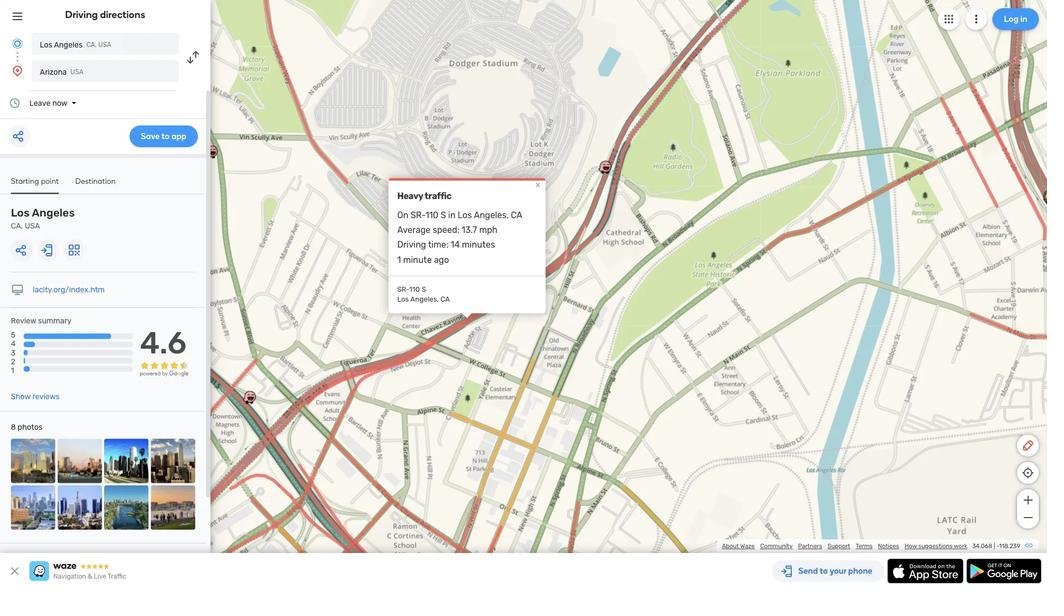 Task type: vqa. For each thing, say whether or not it's contained in the screenshot.
the bottommost corporate
no



Task type: locate. For each thing, give the bounding box(es) containing it.
1 horizontal spatial s
[[441, 210, 446, 221]]

los angeles ca, usa down starting point button
[[11, 207, 75, 231]]

community
[[761, 543, 793, 550]]

angeles down point
[[32, 207, 75, 219]]

driving down average
[[397, 240, 426, 250]]

los right in
[[458, 210, 472, 221]]

usa down driving directions
[[98, 41, 111, 49]]

support link
[[828, 543, 851, 550]]

0 vertical spatial usa
[[98, 41, 111, 49]]

angeles inside los angeles ca, usa
[[32, 207, 75, 219]]

1 vertical spatial driving
[[397, 240, 426, 250]]

1 vertical spatial ca
[[441, 295, 450, 304]]

1 horizontal spatial ca,
[[86, 41, 97, 49]]

0 vertical spatial ca
[[511, 210, 523, 221]]

0 horizontal spatial s
[[422, 285, 426, 294]]

driving
[[65, 9, 98, 20], [397, 240, 426, 250]]

1 horizontal spatial angeles,
[[474, 210, 509, 221]]

link image
[[1025, 541, 1034, 550]]

zoom out image
[[1022, 511, 1035, 524]]

sr- inside on sr-110 s in los angeles, ca average speed: 13.7 mph driving time: 14 minutes 1 minute ago
[[411, 210, 426, 221]]

0 horizontal spatial driving
[[65, 9, 98, 20]]

terms link
[[856, 543, 873, 550]]

point
[[41, 176, 59, 186]]

about waze community partners support terms notices how suggestions work 34.068 | -118.239
[[722, 543, 1021, 550]]

1 vertical spatial sr-
[[397, 285, 410, 294]]

0 horizontal spatial 110
[[410, 285, 420, 294]]

usa down starting point button
[[25, 222, 40, 231]]

ca,
[[86, 41, 97, 49], [11, 222, 23, 231]]

s
[[441, 210, 446, 221], [422, 285, 426, 294]]

arizona
[[40, 67, 67, 76]]

0 horizontal spatial ca,
[[11, 222, 23, 231]]

1 horizontal spatial usa
[[71, 68, 84, 76]]

1 down 3
[[11, 366, 14, 375]]

location image
[[11, 64, 24, 77]]

los
[[40, 40, 52, 49], [11, 207, 30, 219], [458, 210, 472, 221], [397, 295, 409, 304]]

1 vertical spatial s
[[422, 285, 426, 294]]

sr-
[[411, 210, 426, 221], [397, 285, 410, 294]]

angeles,
[[474, 210, 509, 221], [411, 295, 439, 304]]

leave
[[29, 98, 50, 107]]

8 photos
[[11, 423, 42, 432]]

0 vertical spatial angeles,
[[474, 210, 509, 221]]

× link
[[533, 180, 543, 190]]

2 horizontal spatial usa
[[98, 41, 111, 49]]

×
[[536, 180, 541, 190]]

usa
[[98, 41, 111, 49], [71, 68, 84, 76], [25, 222, 40, 231]]

los angeles ca, usa
[[40, 40, 111, 49], [11, 207, 75, 231]]

ca
[[511, 210, 523, 221], [441, 295, 450, 304]]

ca inside on sr-110 s in los angeles, ca average speed: 13.7 mph driving time: 14 minutes 1 minute ago
[[511, 210, 523, 221]]

0 horizontal spatial usa
[[25, 222, 40, 231]]

0 horizontal spatial angeles,
[[411, 295, 439, 304]]

driving inside on sr-110 s in los angeles, ca average speed: 13.7 mph driving time: 14 minutes 1 minute ago
[[397, 240, 426, 250]]

los down starting point button
[[11, 207, 30, 219]]

0 horizontal spatial 1
[[11, 366, 14, 375]]

ca, down starting point button
[[11, 222, 23, 231]]

1 vertical spatial angeles
[[32, 207, 75, 219]]

&
[[88, 573, 92, 581]]

image 5 of los angeles, los angeles image
[[11, 486, 55, 530]]

ca, down driving directions
[[86, 41, 97, 49]]

people also search for
[[11, 553, 89, 562]]

1 horizontal spatial driving
[[397, 240, 426, 250]]

image 6 of los angeles, los angeles image
[[58, 486, 102, 530]]

1
[[397, 255, 401, 265], [11, 366, 14, 375]]

los angeles ca, usa up "arizona usa"
[[40, 40, 111, 49]]

image 3 of los angeles, los angeles image
[[104, 439, 149, 483]]

8
[[11, 423, 16, 432]]

sr- down minute
[[397, 285, 410, 294]]

4
[[11, 339, 16, 348]]

about
[[722, 543, 739, 550]]

110
[[426, 210, 439, 221], [410, 285, 420, 294]]

heavy
[[397, 191, 423, 201]]

0 vertical spatial sr-
[[411, 210, 426, 221]]

los inside los angeles ca, usa
[[11, 207, 30, 219]]

pencil image
[[1022, 439, 1035, 452]]

driving left directions
[[65, 9, 98, 20]]

show
[[11, 392, 31, 401]]

lacity.org/index.htm
[[33, 285, 105, 294]]

computer image
[[11, 283, 24, 297]]

angeles, up mph
[[474, 210, 509, 221]]

110 down minute
[[410, 285, 420, 294]]

|
[[994, 543, 996, 550]]

destination button
[[75, 176, 116, 193]]

0 vertical spatial angeles
[[54, 40, 83, 49]]

heavy traffic
[[397, 191, 452, 201]]

show reviews
[[11, 392, 60, 401]]

0 vertical spatial s
[[441, 210, 446, 221]]

starting point button
[[11, 176, 59, 194]]

0 vertical spatial ca,
[[86, 41, 97, 49]]

angeles up "arizona usa"
[[54, 40, 83, 49]]

partners
[[799, 543, 823, 550]]

s left in
[[441, 210, 446, 221]]

leave now
[[29, 98, 67, 107]]

summary
[[38, 316, 72, 325]]

1 vertical spatial 1
[[11, 366, 14, 375]]

s inside on sr-110 s in los angeles, ca average speed: 13.7 mph driving time: 14 minutes 1 minute ago
[[441, 210, 446, 221]]

1 horizontal spatial ca
[[511, 210, 523, 221]]

angeles
[[54, 40, 83, 49], [32, 207, 75, 219]]

1 vertical spatial 110
[[410, 285, 420, 294]]

community link
[[761, 543, 793, 550]]

110 left in
[[426, 210, 439, 221]]

mph
[[479, 225, 498, 235]]

1 inside 5 4 3 2 1
[[11, 366, 14, 375]]

in
[[448, 210, 456, 221]]

110 inside on sr-110 s in los angeles, ca average speed: 13.7 mph driving time: 14 minutes 1 minute ago
[[426, 210, 439, 221]]

ca inside the sr-110 s los angeles, ca
[[441, 295, 450, 304]]

1 horizontal spatial 110
[[426, 210, 439, 221]]

s down minute
[[422, 285, 426, 294]]

image 7 of los angeles, los angeles image
[[104, 486, 149, 530]]

work
[[954, 543, 968, 550]]

1 horizontal spatial 1
[[397, 255, 401, 265]]

starting
[[11, 176, 39, 186]]

angeles, inside the sr-110 s los angeles, ca
[[411, 295, 439, 304]]

1 horizontal spatial sr-
[[411, 210, 426, 221]]

sr- right on
[[411, 210, 426, 221]]

34.068
[[973, 543, 993, 550]]

how suggestions work link
[[905, 543, 968, 550]]

image 2 of los angeles, los angeles image
[[58, 439, 102, 483]]

5
[[11, 331, 15, 340]]

14
[[451, 240, 460, 250]]

arizona usa
[[40, 67, 84, 76]]

0 vertical spatial los angeles ca, usa
[[40, 40, 111, 49]]

1 left minute
[[397, 255, 401, 265]]

1 vertical spatial ca,
[[11, 222, 23, 231]]

0 horizontal spatial sr-
[[397, 285, 410, 294]]

directions
[[100, 9, 145, 20]]

usa right the arizona
[[71, 68, 84, 76]]

photos
[[18, 423, 42, 432]]

0 horizontal spatial ca
[[441, 295, 450, 304]]

1 vertical spatial usa
[[71, 68, 84, 76]]

0 vertical spatial 1
[[397, 255, 401, 265]]

angeles, down minute
[[411, 295, 439, 304]]

1 vertical spatial angeles,
[[411, 295, 439, 304]]

0 vertical spatial 110
[[426, 210, 439, 221]]

los down minute
[[397, 295, 409, 304]]



Task type: describe. For each thing, give the bounding box(es) containing it.
current location image
[[11, 37, 24, 50]]

1 inside on sr-110 s in los angeles, ca average speed: 13.7 mph driving time: 14 minutes 1 minute ago
[[397, 255, 401, 265]]

usa inside "arizona usa"
[[71, 68, 84, 76]]

image 4 of los angeles, los angeles image
[[151, 439, 195, 483]]

notices link
[[879, 543, 900, 550]]

los up the arizona
[[40, 40, 52, 49]]

13.7
[[462, 225, 477, 235]]

speed:
[[433, 225, 460, 235]]

how
[[905, 543, 917, 550]]

notices
[[879, 543, 900, 550]]

2
[[11, 357, 15, 366]]

on sr-110 s in los angeles, ca average speed: 13.7 mph driving time: 14 minutes 1 minute ago
[[397, 210, 523, 265]]

waze
[[741, 543, 755, 550]]

traffic
[[425, 191, 452, 201]]

110 inside the sr-110 s los angeles, ca
[[410, 285, 420, 294]]

s inside the sr-110 s los angeles, ca
[[422, 285, 426, 294]]

118.239
[[1000, 543, 1021, 550]]

average
[[397, 225, 431, 235]]

driving directions
[[65, 9, 145, 20]]

los inside on sr-110 s in los angeles, ca average speed: 13.7 mph driving time: 14 minutes 1 minute ago
[[458, 210, 472, 221]]

terms
[[856, 543, 873, 550]]

-
[[997, 543, 1000, 550]]

also
[[37, 553, 51, 562]]

angeles, inside on sr-110 s in los angeles, ca average speed: 13.7 mph driving time: 14 minutes 1 minute ago
[[474, 210, 509, 221]]

los inside the sr-110 s los angeles, ca
[[397, 295, 409, 304]]

now
[[52, 98, 67, 107]]

starting point
[[11, 176, 59, 186]]

on
[[397, 210, 409, 221]]

review summary
[[11, 316, 72, 325]]

sr-110 s los angeles, ca
[[397, 285, 450, 304]]

image 8 of los angeles, los angeles image
[[151, 486, 195, 530]]

4.6
[[140, 325, 187, 361]]

navigation
[[53, 573, 86, 581]]

search
[[53, 553, 77, 562]]

reviews
[[32, 392, 60, 401]]

minute
[[403, 255, 432, 265]]

3
[[11, 348, 16, 357]]

live
[[94, 573, 106, 581]]

navigation & live traffic
[[53, 573, 126, 581]]

lacity.org/index.htm link
[[33, 285, 105, 294]]

suggestions
[[919, 543, 953, 550]]

5 4 3 2 1
[[11, 331, 16, 375]]

destination
[[75, 176, 116, 186]]

zoom in image
[[1022, 494, 1035, 507]]

minutes
[[462, 240, 495, 250]]

about waze link
[[722, 543, 755, 550]]

2 vertical spatial usa
[[25, 222, 40, 231]]

image 1 of los angeles, los angeles image
[[11, 439, 55, 483]]

ago
[[434, 255, 449, 265]]

for
[[79, 553, 89, 562]]

1 vertical spatial los angeles ca, usa
[[11, 207, 75, 231]]

partners link
[[799, 543, 823, 550]]

0 vertical spatial driving
[[65, 9, 98, 20]]

support
[[828, 543, 851, 550]]

people
[[11, 553, 35, 562]]

sr- inside the sr-110 s los angeles, ca
[[397, 285, 410, 294]]

time:
[[428, 240, 449, 250]]

traffic
[[108, 573, 126, 581]]

x image
[[8, 565, 21, 578]]

clock image
[[8, 97, 21, 110]]

review
[[11, 316, 36, 325]]



